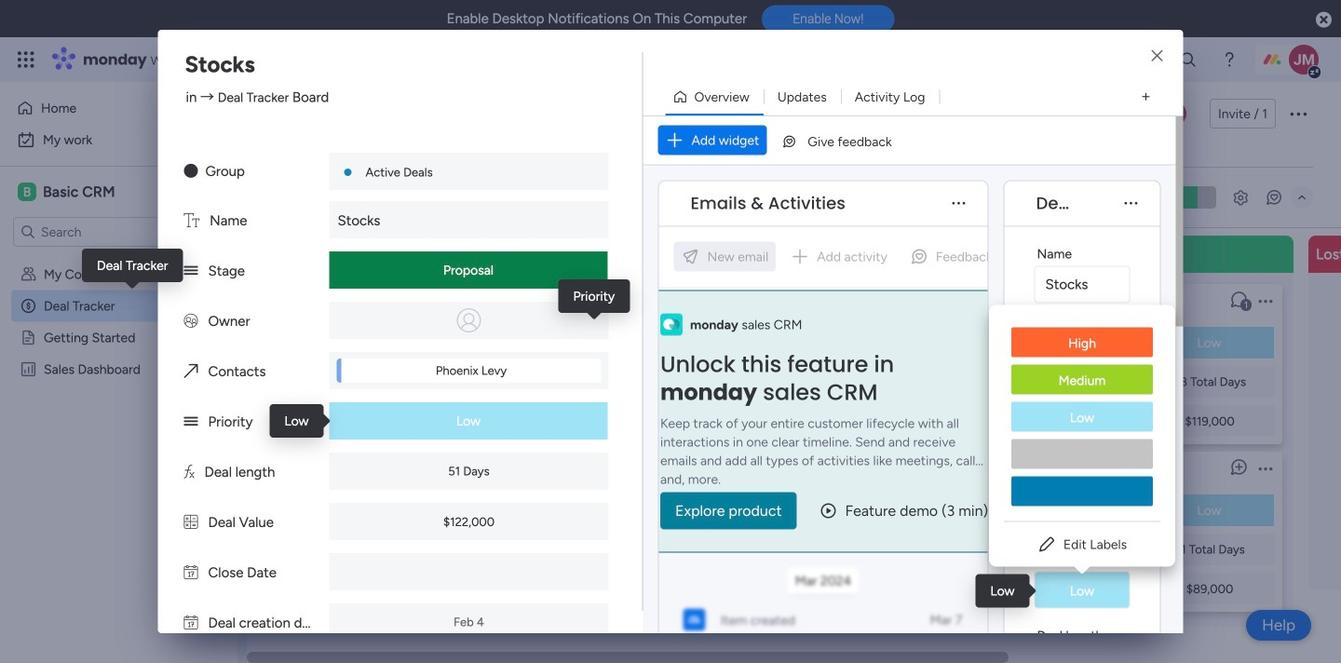 Task type: describe. For each thing, give the bounding box(es) containing it.
v2 sun image
[[184, 163, 198, 180]]

public dashboard image
[[20, 361, 37, 378]]

monday marketplace image
[[1134, 50, 1152, 69]]

angle down image
[[361, 191, 370, 204]]

more dots image
[[953, 197, 966, 210]]

0 horizontal spatial jeremy miller image
[[1163, 102, 1187, 126]]

arrow down image
[[633, 186, 656, 209]]

collapse image
[[1295, 190, 1310, 205]]

1 v2 small numbers digit column outline image from the left
[[299, 414, 311, 429]]

dapulse text column image
[[184, 212, 200, 229]]

workspace selection element
[[18, 181, 118, 203]]

0 vertical spatial add view image
[[1143, 90, 1150, 104]]

dapulse close image
[[1316, 11, 1332, 30]]

v2 multiple person column image
[[184, 313, 198, 330]]

select product image
[[17, 50, 35, 69]]

v2 function image
[[184, 464, 194, 481]]

workspace image
[[18, 182, 36, 202]]

dapulse numbers column image
[[184, 514, 198, 531]]

v2 function small outline image
[[813, 375, 825, 389]]

v2 board relation small image
[[184, 363, 198, 380]]



Task type: vqa. For each thing, say whether or not it's contained in the screenshot.
the left v2 function small outline icon
yes



Task type: locate. For each thing, give the bounding box(es) containing it.
add view image
[[1143, 90, 1150, 104], [499, 144, 507, 158]]

0 vertical spatial v2 status image
[[184, 263, 198, 279]]

1 vertical spatial dapulse date column image
[[184, 615, 198, 632]]

jeremy miller image down search everything "image"
[[1163, 102, 1187, 126]]

jeremy miller image down dapulse close icon in the right of the page
[[1289, 45, 1319, 75]]

close image
[[1152, 49, 1163, 63]]

dapulse date column image
[[184, 565, 198, 581], [184, 615, 198, 632]]

0 horizontal spatial v2 small numbers digit column outline image
[[299, 414, 311, 429]]

search everything image
[[1179, 50, 1198, 69]]

0 vertical spatial jeremy miller image
[[1289, 45, 1319, 75]]

2 v2 status image from the top
[[184, 414, 198, 430]]

v2 status image down v2 board relation small image
[[184, 414, 198, 430]]

v2 small numbers digit column outline image
[[299, 414, 311, 429], [813, 414, 825, 429]]

tab list
[[282, 136, 1314, 167]]

2 v2 small numbers digit column outline image from the left
[[813, 414, 825, 429]]

1 vertical spatial v2 status image
[[184, 414, 198, 430]]

1 v2 status image from the top
[[184, 263, 198, 279]]

2 dapulse date column image from the top
[[184, 615, 198, 632]]

public board image
[[20, 329, 37, 347]]

Search field
[[415, 184, 471, 211]]

Search in workspace field
[[39, 221, 156, 243]]

v2 status image
[[184, 263, 198, 279], [184, 414, 198, 430]]

option
[[11, 93, 198, 123], [11, 125, 226, 155], [0, 258, 238, 261], [1012, 327, 1153, 359], [1012, 365, 1153, 396], [1012, 402, 1153, 434], [1012, 439, 1153, 469], [1012, 477, 1153, 506]]

v2 status outline image
[[813, 503, 825, 518]]

0 horizontal spatial add view image
[[499, 144, 507, 158]]

0 vertical spatial dapulse date column image
[[184, 565, 198, 581]]

1 horizontal spatial jeremy miller image
[[1289, 45, 1319, 75]]

None field
[[686, 191, 851, 216], [1032, 191, 1077, 216], [686, 191, 851, 216], [1032, 191, 1077, 216]]

1 vertical spatial jeremy miller image
[[1163, 102, 1187, 126]]

tab
[[488, 136, 518, 166]]

1 vertical spatial add view image
[[499, 144, 507, 158]]

list box
[[0, 255, 238, 637], [806, 277, 1026, 612], [1063, 277, 1283, 612], [989, 313, 1176, 521]]

v2 small numbers digit column outline image
[[556, 414, 568, 429], [1070, 414, 1083, 429], [813, 581, 825, 596], [1070, 581, 1083, 596]]

help image
[[1220, 50, 1239, 69]]

row group
[[277, 236, 1342, 652]]

1 horizontal spatial v2 small numbers digit column outline image
[[813, 414, 825, 429]]

v2 search image
[[401, 187, 415, 208]]

new deal image
[[752, 245, 770, 264]]

jeremy miller image
[[1289, 45, 1319, 75], [1163, 102, 1187, 126]]

1 horizontal spatial add view image
[[1143, 90, 1150, 104]]

1 dapulse date column image from the top
[[184, 565, 198, 581]]

more dots image
[[1125, 197, 1138, 210]]

v2 status image up v2 multiple person column image
[[184, 263, 198, 279]]

edit labels image
[[1038, 535, 1056, 554]]

dialog
[[0, 0, 1342, 663]]

v2 function small outline image
[[299, 375, 311, 389], [556, 375, 568, 389], [1070, 375, 1083, 389], [813, 542, 825, 557], [1070, 542, 1083, 557]]

v2 status outline image
[[556, 335, 568, 350], [1070, 335, 1083, 350], [1070, 503, 1083, 518]]



